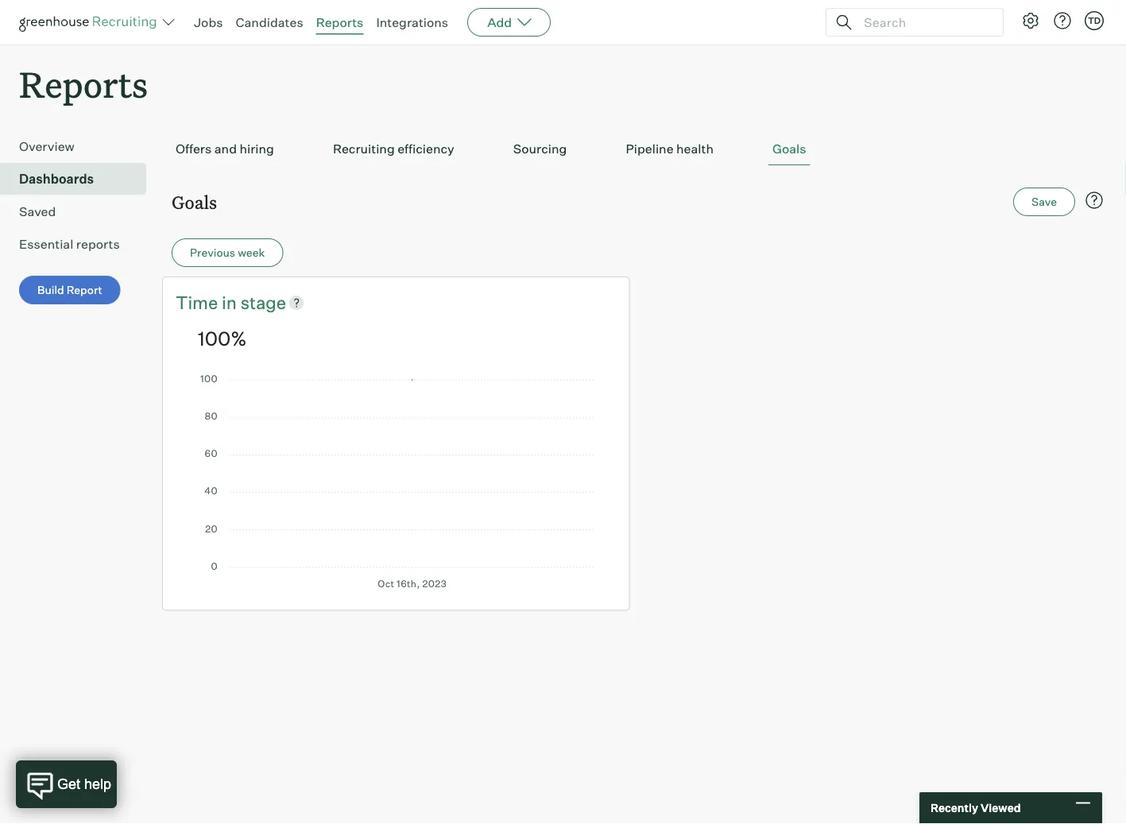 Task type: vqa. For each thing, say whether or not it's contained in the screenshot.
"Sourcing" BUTTON
yes



Task type: locate. For each thing, give the bounding box(es) containing it.
0 vertical spatial goals
[[773, 141, 806, 157]]

1 vertical spatial reports
[[19, 60, 148, 107]]

build report button
[[19, 276, 121, 305]]

previous
[[190, 246, 235, 260]]

reports right candidates link
[[316, 14, 364, 30]]

add
[[487, 14, 512, 30]]

pipeline health button
[[622, 133, 718, 166]]

save
[[1032, 195, 1057, 209]]

overview link
[[19, 137, 140, 156]]

time in
[[176, 292, 241, 313]]

reports down greenhouse recruiting image
[[19, 60, 148, 107]]

integrations link
[[376, 14, 448, 30]]

essential reports link
[[19, 235, 140, 254]]

recently
[[931, 801, 979, 815]]

offers and hiring button
[[172, 133, 278, 166]]

td button
[[1082, 8, 1107, 33]]

and
[[214, 141, 237, 157]]

saved link
[[19, 202, 140, 221]]

1 horizontal spatial goals
[[773, 141, 806, 157]]

Search text field
[[860, 11, 989, 34]]

1 vertical spatial goals
[[172, 190, 217, 214]]

100%
[[198, 326, 247, 350]]

0 vertical spatial reports
[[316, 14, 364, 30]]

stage link
[[241, 290, 286, 315]]

xychart image
[[198, 375, 594, 590]]

jobs
[[194, 14, 223, 30]]

reports
[[316, 14, 364, 30], [19, 60, 148, 107]]

pipeline health
[[626, 141, 714, 157]]

recruiting
[[333, 141, 395, 157]]

integrations
[[376, 14, 448, 30]]

saved
[[19, 204, 56, 220]]

0 horizontal spatial reports
[[19, 60, 148, 107]]

tab list containing offers and hiring
[[172, 133, 1107, 166]]

td
[[1088, 15, 1101, 26]]

reports link
[[316, 14, 364, 30]]

previous week button
[[172, 239, 283, 267]]

offers and hiring
[[176, 141, 274, 157]]

essential reports
[[19, 236, 120, 252]]

recruiting efficiency
[[333, 141, 455, 157]]

faq image
[[1085, 191, 1104, 210]]

time link
[[176, 290, 222, 315]]

previous week
[[190, 246, 265, 260]]

offers
[[176, 141, 212, 157]]

tab list
[[172, 133, 1107, 166]]

report
[[67, 283, 102, 297]]

build report
[[37, 283, 102, 297]]

1 horizontal spatial reports
[[316, 14, 364, 30]]

goals
[[773, 141, 806, 157], [172, 190, 217, 214]]

recently viewed
[[931, 801, 1021, 815]]

in link
[[222, 290, 241, 315]]

sourcing
[[513, 141, 567, 157]]

save button
[[1014, 188, 1076, 216]]

time
[[176, 292, 218, 313]]



Task type: describe. For each thing, give the bounding box(es) containing it.
efficiency
[[398, 141, 455, 157]]

add button
[[468, 8, 551, 37]]

health
[[677, 141, 714, 157]]

pipeline
[[626, 141, 674, 157]]

viewed
[[981, 801, 1021, 815]]

goals inside button
[[773, 141, 806, 157]]

td button
[[1085, 11, 1104, 30]]

stage
[[241, 292, 286, 313]]

jobs link
[[194, 14, 223, 30]]

dashboards
[[19, 171, 94, 187]]

hiring
[[240, 141, 274, 157]]

dashboards link
[[19, 169, 140, 189]]

configure image
[[1022, 11, 1041, 30]]

greenhouse recruiting image
[[19, 13, 162, 32]]

essential
[[19, 236, 73, 252]]

sourcing button
[[509, 133, 571, 166]]

in
[[222, 292, 237, 313]]

build
[[37, 283, 64, 297]]

overview
[[19, 138, 75, 154]]

reports
[[76, 236, 120, 252]]

0 horizontal spatial goals
[[172, 190, 217, 214]]

candidates link
[[236, 14, 303, 30]]

goals button
[[769, 133, 810, 166]]

recruiting efficiency button
[[329, 133, 459, 166]]

candidates
[[236, 14, 303, 30]]

week
[[238, 246, 265, 260]]



